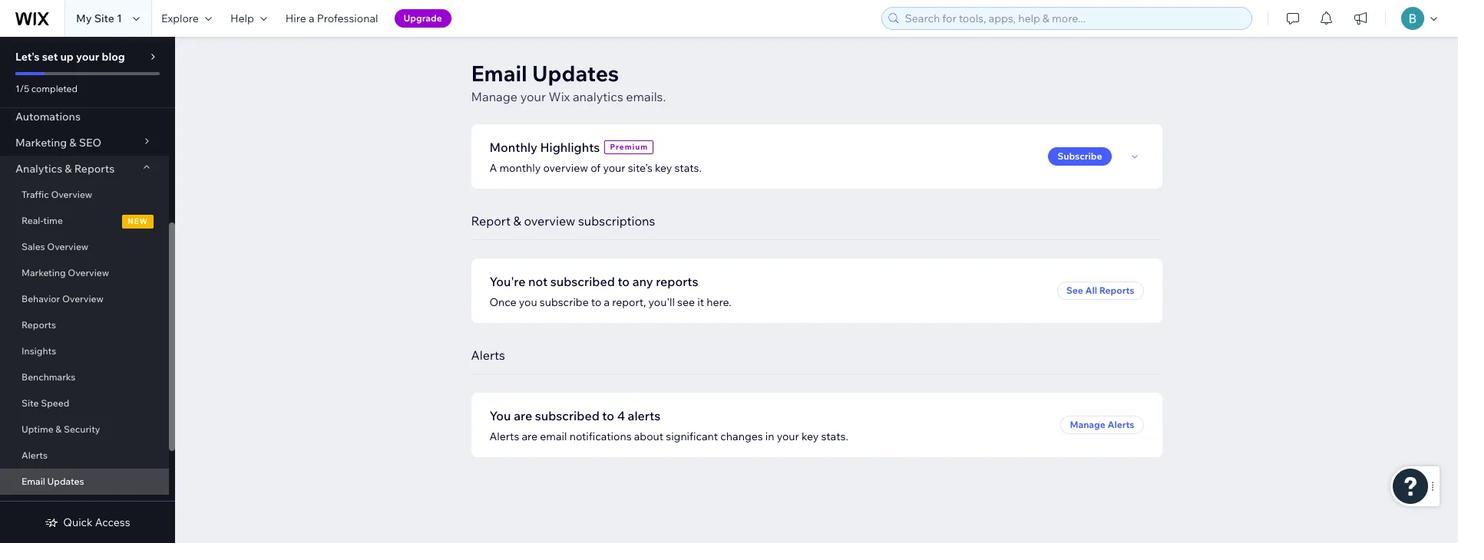 Task type: locate. For each thing, give the bounding box(es) containing it.
site left 1
[[94, 12, 114, 25]]

wix
[[549, 89, 570, 104]]

reports inside popup button
[[74, 162, 115, 176]]

1 vertical spatial reports
[[1099, 285, 1134, 296]]

& for uptime
[[56, 424, 62, 435]]

to inside you are subscribed to 4 alerts alerts are email notifications about significant changes in your key stats.
[[602, 408, 614, 424]]

a
[[489, 161, 497, 175]]

& left seo
[[69, 136, 76, 150]]

1 vertical spatial stats.
[[821, 430, 848, 444]]

subscriptions
[[578, 213, 655, 229]]

email inside email updates manage your wix analytics emails.
[[471, 60, 527, 87]]

marketing for marketing & seo
[[15, 136, 67, 150]]

key right in
[[802, 430, 819, 444]]

overview down highlights
[[543, 161, 588, 175]]

overview down analytics & reports
[[51, 189, 92, 200]]

marketing
[[15, 136, 67, 150], [21, 267, 66, 279]]

any
[[632, 274, 653, 289]]

& inside dropdown button
[[69, 136, 76, 150]]

reports down seo
[[74, 162, 115, 176]]

analytics & reports
[[15, 162, 115, 176]]

email
[[471, 60, 527, 87], [21, 476, 45, 488]]

0 vertical spatial are
[[514, 408, 532, 424]]

1 horizontal spatial updates
[[532, 60, 619, 87]]

help
[[230, 12, 254, 25]]

you're
[[489, 274, 526, 289]]

alerts link
[[0, 443, 169, 469]]

0 vertical spatial marketing
[[15, 136, 67, 150]]

overview for traffic overview
[[51, 189, 92, 200]]

reports right all
[[1099, 285, 1134, 296]]

& inside popup button
[[65, 162, 72, 176]]

2 vertical spatial to
[[602, 408, 614, 424]]

subscribed up subscribe
[[550, 274, 615, 289]]

professional
[[317, 12, 378, 25]]

0 horizontal spatial email
[[21, 476, 45, 488]]

site
[[94, 12, 114, 25], [21, 398, 39, 409]]

marketing up behavior
[[21, 267, 66, 279]]

1 vertical spatial overview
[[524, 213, 575, 229]]

to left any
[[618, 274, 630, 289]]

marketing for marketing overview
[[21, 267, 66, 279]]

1 horizontal spatial to
[[602, 408, 614, 424]]

0 horizontal spatial manage
[[471, 89, 518, 104]]

1 horizontal spatial reports
[[74, 162, 115, 176]]

behavior overview
[[21, 293, 103, 305]]

overview
[[543, 161, 588, 175], [524, 213, 575, 229]]

to for any
[[618, 274, 630, 289]]

are left email
[[522, 430, 538, 444]]

email down uptime
[[21, 476, 45, 488]]

0 vertical spatial stats.
[[674, 161, 702, 175]]

are right you at the left bottom
[[514, 408, 532, 424]]

alerts inside alerts link
[[21, 450, 48, 461]]

overview down marketing overview link
[[62, 293, 103, 305]]

0 horizontal spatial site
[[21, 398, 39, 409]]

reports up insights
[[21, 319, 56, 331]]

sales overview link
[[0, 234, 169, 260]]

0 horizontal spatial reports
[[21, 319, 56, 331]]

a left report,
[[604, 296, 610, 309]]

your right up at the left top
[[76, 50, 99, 64]]

of
[[591, 161, 601, 175]]

in
[[765, 430, 774, 444]]

1 vertical spatial manage
[[1070, 419, 1105, 431]]

1 vertical spatial a
[[604, 296, 610, 309]]

report
[[471, 213, 511, 229]]

stats. right site's
[[674, 161, 702, 175]]

1/5
[[15, 83, 29, 94]]

0 vertical spatial to
[[618, 274, 630, 289]]

let's set up your blog
[[15, 50, 125, 64]]

overview right report
[[524, 213, 575, 229]]

your right in
[[777, 430, 799, 444]]

updates inside email updates manage your wix analytics emails.
[[532, 60, 619, 87]]

subscribed up email
[[535, 408, 599, 424]]

email up 'monthly'
[[471, 60, 527, 87]]

automations
[[15, 110, 81, 124]]

1 vertical spatial subscribed
[[535, 408, 599, 424]]

explore
[[161, 12, 199, 25]]

you
[[519, 296, 537, 309]]

upgrade button
[[394, 9, 451, 28]]

1 horizontal spatial key
[[802, 430, 819, 444]]

seo
[[79, 136, 101, 150]]

0 vertical spatial key
[[655, 161, 672, 175]]

1 horizontal spatial manage
[[1070, 419, 1105, 431]]

1 horizontal spatial stats.
[[821, 430, 848, 444]]

0 vertical spatial reports
[[74, 162, 115, 176]]

1 vertical spatial marketing
[[21, 267, 66, 279]]

1 horizontal spatial site
[[94, 12, 114, 25]]

reports for analytics & reports
[[74, 162, 115, 176]]

0 horizontal spatial updates
[[47, 476, 84, 488]]

marketing & seo
[[15, 136, 101, 150]]

reports link
[[0, 312, 169, 339]]

your
[[76, 50, 99, 64], [520, 89, 546, 104], [603, 161, 625, 175], [777, 430, 799, 444]]

overview for sales overview
[[47, 241, 88, 253]]

hire a professional
[[285, 12, 378, 25]]

updates up 'wix'
[[532, 60, 619, 87]]

0 horizontal spatial stats.
[[674, 161, 702, 175]]

0 vertical spatial overview
[[543, 161, 588, 175]]

overview for marketing overview
[[68, 267, 109, 279]]

alerts
[[471, 348, 505, 363], [1107, 419, 1134, 431], [489, 430, 519, 444], [21, 450, 48, 461]]

alerts inside you are subscribed to 4 alerts alerts are email notifications about significant changes in your key stats.
[[489, 430, 519, 444]]

monthly
[[489, 140, 537, 155]]

overview
[[51, 189, 92, 200], [47, 241, 88, 253], [68, 267, 109, 279], [62, 293, 103, 305]]

analytics
[[573, 89, 623, 104]]

&
[[69, 136, 76, 150], [65, 162, 72, 176], [513, 213, 521, 229], [56, 424, 62, 435]]

alerts
[[628, 408, 660, 424]]

here.
[[706, 296, 731, 309]]

0 vertical spatial email
[[471, 60, 527, 87]]

email updates
[[21, 476, 84, 488]]

& right uptime
[[56, 424, 62, 435]]

2 vertical spatial reports
[[21, 319, 56, 331]]

1 horizontal spatial email
[[471, 60, 527, 87]]

are
[[514, 408, 532, 424], [522, 430, 538, 444]]

updates inside 'link'
[[47, 476, 84, 488]]

notifications
[[569, 430, 632, 444]]

site left speed
[[21, 398, 39, 409]]

key right site's
[[655, 161, 672, 175]]

2 horizontal spatial to
[[618, 274, 630, 289]]

you're not subscribed to any reports once you subscribe to a report, you'll see it here.
[[489, 274, 731, 309]]

reports for see all reports
[[1099, 285, 1134, 296]]

up
[[60, 50, 74, 64]]

0 horizontal spatial to
[[591, 296, 601, 309]]

stats. right in
[[821, 430, 848, 444]]

& down marketing & seo
[[65, 162, 72, 176]]

behavior overview link
[[0, 286, 169, 312]]

sidebar element
[[0, 37, 175, 544]]

to right subscribe
[[591, 296, 601, 309]]

your inside you are subscribed to 4 alerts alerts are email notifications about significant changes in your key stats.
[[777, 430, 799, 444]]

1 vertical spatial email
[[21, 476, 45, 488]]

subscribed inside you are subscribed to 4 alerts alerts are email notifications about significant changes in your key stats.
[[535, 408, 599, 424]]

hire
[[285, 12, 306, 25]]

0 vertical spatial site
[[94, 12, 114, 25]]

emails.
[[626, 89, 666, 104]]

1 horizontal spatial a
[[604, 296, 610, 309]]

set
[[42, 50, 58, 64]]

overview for &
[[524, 213, 575, 229]]

manage inside email updates manage your wix analytics emails.
[[471, 89, 518, 104]]

benchmarks
[[21, 372, 76, 383]]

email updates link
[[0, 469, 169, 495]]

0 vertical spatial updates
[[532, 60, 619, 87]]

once
[[489, 296, 516, 309]]

marketing inside dropdown button
[[15, 136, 67, 150]]

subscribe button
[[1048, 147, 1111, 166]]

site speed
[[21, 398, 69, 409]]

email for email updates manage your wix analytics emails.
[[471, 60, 527, 87]]

overview for monthly
[[543, 161, 588, 175]]

1 vertical spatial site
[[21, 398, 39, 409]]

benchmarks link
[[0, 365, 169, 391]]

updates
[[532, 60, 619, 87], [47, 476, 84, 488]]

0 vertical spatial manage
[[471, 89, 518, 104]]

manage
[[471, 89, 518, 104], [1070, 419, 1105, 431]]

0 vertical spatial subscribed
[[550, 274, 615, 289]]

1 vertical spatial key
[[802, 430, 819, 444]]

2 horizontal spatial reports
[[1099, 285, 1134, 296]]

0 vertical spatial a
[[309, 12, 314, 25]]

& for marketing
[[69, 136, 76, 150]]

stats.
[[674, 161, 702, 175], [821, 430, 848, 444]]

not
[[528, 274, 548, 289]]

your left 'wix'
[[520, 89, 546, 104]]

overview inside 'link'
[[51, 189, 92, 200]]

reports
[[74, 162, 115, 176], [1099, 285, 1134, 296], [21, 319, 56, 331]]

subscribed inside the you're not subscribed to any reports once you subscribe to a report, you'll see it here.
[[550, 274, 615, 289]]

a right hire in the top of the page
[[309, 12, 314, 25]]

overview down "sales overview" link
[[68, 267, 109, 279]]

& right report
[[513, 213, 521, 229]]

premium
[[610, 142, 648, 152]]

overview up marketing overview
[[47, 241, 88, 253]]

email inside 'link'
[[21, 476, 45, 488]]

subscribed for are
[[535, 408, 599, 424]]

to left 4
[[602, 408, 614, 424]]

marketing up analytics
[[15, 136, 67, 150]]

quick access button
[[45, 516, 130, 530]]

updates down alerts link
[[47, 476, 84, 488]]

1 vertical spatial updates
[[47, 476, 84, 488]]



Task type: describe. For each thing, give the bounding box(es) containing it.
updates for email updates manage your wix analytics emails.
[[532, 60, 619, 87]]

you
[[489, 408, 511, 424]]

security
[[64, 424, 100, 435]]

all
[[1085, 285, 1097, 296]]

a monthly overview of your site's key stats.
[[489, 161, 702, 175]]

real-
[[21, 215, 43, 226]]

email updates manage your wix analytics emails.
[[471, 60, 666, 104]]

report,
[[612, 296, 646, 309]]

1 vertical spatial are
[[522, 430, 538, 444]]

traffic
[[21, 189, 49, 200]]

your inside email updates manage your wix analytics emails.
[[520, 89, 546, 104]]

email for email updates
[[21, 476, 45, 488]]

& for report
[[513, 213, 521, 229]]

analytics & reports button
[[0, 156, 169, 182]]

behavior
[[21, 293, 60, 305]]

Search for tools, apps, help & more... field
[[900, 8, 1247, 29]]

access
[[95, 516, 130, 530]]

see
[[1066, 285, 1083, 296]]

1/5 completed
[[15, 83, 78, 94]]

my site 1
[[76, 12, 122, 25]]

1
[[117, 12, 122, 25]]

sales
[[21, 241, 45, 253]]

stats. inside you are subscribed to 4 alerts alerts are email notifications about significant changes in your key stats.
[[821, 430, 848, 444]]

upgrade
[[404, 12, 442, 24]]

you'll
[[648, 296, 675, 309]]

site's
[[628, 161, 653, 175]]

reports
[[656, 274, 698, 289]]

completed
[[31, 83, 78, 94]]

uptime & security link
[[0, 417, 169, 443]]

subscribed for not
[[550, 274, 615, 289]]

your right of
[[603, 161, 625, 175]]

manage alerts link
[[1061, 416, 1144, 435]]

site speed link
[[0, 391, 169, 417]]

hire a professional link
[[276, 0, 387, 37]]

about
[[634, 430, 663, 444]]

& for analytics
[[65, 162, 72, 176]]

marketing & seo button
[[0, 130, 169, 156]]

to for 4
[[602, 408, 614, 424]]

see
[[677, 296, 695, 309]]

help button
[[221, 0, 276, 37]]

insights
[[21, 346, 56, 357]]

analytics
[[15, 162, 62, 176]]

overview for behavior overview
[[62, 293, 103, 305]]

manage alerts
[[1070, 419, 1134, 431]]

subscribe
[[1057, 150, 1102, 162]]

marketing overview link
[[0, 260, 169, 286]]

let's
[[15, 50, 40, 64]]

updates for email updates
[[47, 476, 84, 488]]

see all reports link
[[1057, 282, 1144, 300]]

sales overview
[[21, 241, 88, 253]]

monthly
[[499, 161, 541, 175]]

site inside the sidebar element
[[21, 398, 39, 409]]

it
[[697, 296, 704, 309]]

uptime & security
[[21, 424, 100, 435]]

1 vertical spatial to
[[591, 296, 601, 309]]

monthly highlights
[[489, 140, 600, 155]]

blog
[[102, 50, 125, 64]]

highlights
[[540, 140, 600, 155]]

report & overview subscriptions
[[471, 213, 655, 229]]

email
[[540, 430, 567, 444]]

4
[[617, 408, 625, 424]]

0 horizontal spatial key
[[655, 161, 672, 175]]

automations link
[[0, 104, 169, 130]]

my
[[76, 12, 92, 25]]

new
[[127, 217, 148, 226]]

subscribe
[[540, 296, 589, 309]]

quick
[[63, 516, 93, 530]]

marketing overview
[[21, 267, 109, 279]]

real-time
[[21, 215, 63, 226]]

speed
[[41, 398, 69, 409]]

0 horizontal spatial a
[[309, 12, 314, 25]]

see all reports
[[1066, 285, 1134, 296]]

quick access
[[63, 516, 130, 530]]

a inside the you're not subscribed to any reports once you subscribe to a report, you'll see it here.
[[604, 296, 610, 309]]

key inside you are subscribed to 4 alerts alerts are email notifications about significant changes in your key stats.
[[802, 430, 819, 444]]

you are subscribed to 4 alerts alerts are email notifications about significant changes in your key stats.
[[489, 408, 848, 444]]

alerts inside manage alerts link
[[1107, 419, 1134, 431]]

traffic overview link
[[0, 182, 169, 208]]

time
[[43, 215, 63, 226]]

traffic overview
[[21, 189, 92, 200]]

your inside the sidebar element
[[76, 50, 99, 64]]

insights link
[[0, 339, 169, 365]]

uptime
[[21, 424, 53, 435]]

changes
[[720, 430, 763, 444]]



Task type: vqa. For each thing, say whether or not it's contained in the screenshot.
emails.
yes



